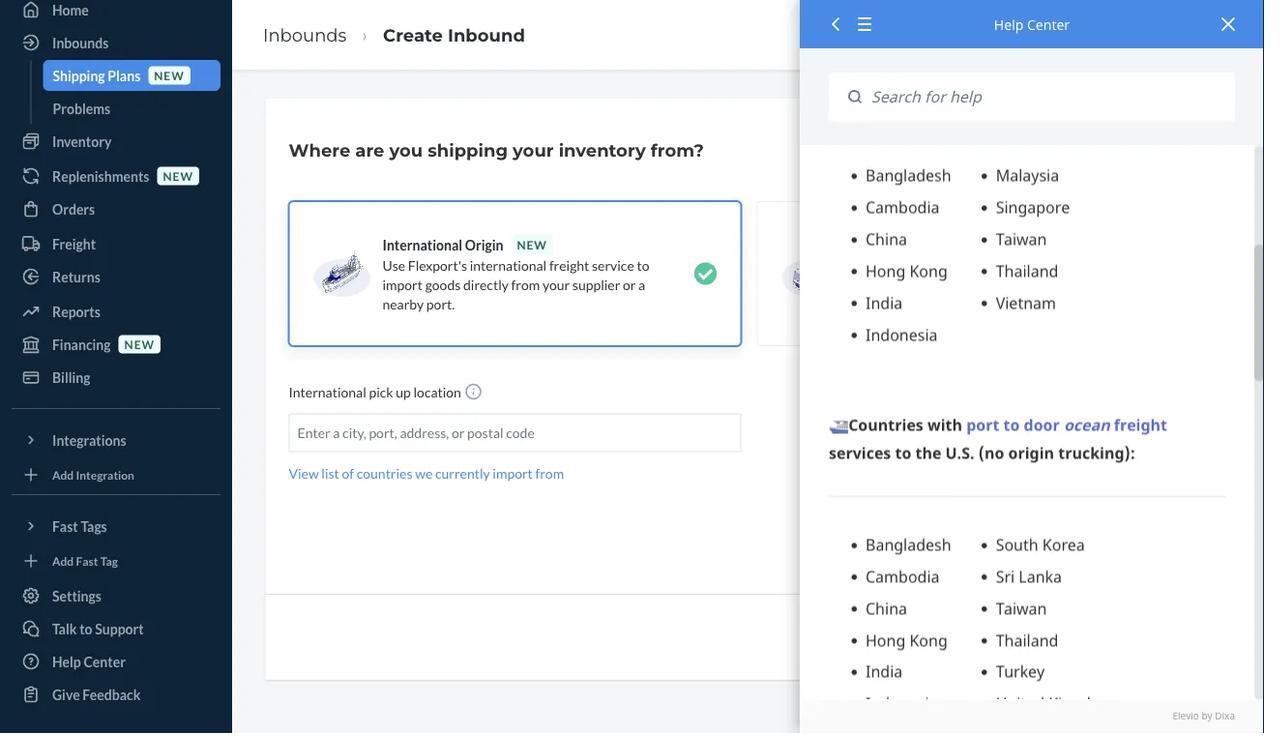 Task type: vqa. For each thing, say whether or not it's contained in the screenshot.
search icon on the bottom of the page
no



Task type: describe. For each thing, give the bounding box(es) containing it.
center inside "link"
[[84, 653, 126, 670]]

use flexport's international freight service to import goods directly from your supplier or a nearby port.
[[383, 257, 649, 312]]

inbound
[[967, 266, 1015, 282]]

new for financing
[[124, 337, 155, 351]]

currently
[[435, 465, 490, 482]]

in
[[1102, 285, 1113, 301]]

1 horizontal spatial help
[[994, 15, 1024, 33]]

tag
[[100, 554, 118, 568]]

view list of countries we currently import from
[[289, 465, 564, 482]]

inventory link
[[12, 126, 221, 157]]

integrations button
[[12, 425, 221, 456]]

flexport's
[[876, 246, 935, 263]]

own
[[881, 266, 906, 282]]

to inside "use flexport's international freight service to import goods directly from your supplier or a nearby port."
[[637, 257, 649, 273]]

postal
[[467, 425, 504, 441]]

talk
[[52, 621, 77, 637]]

help inside "link"
[[52, 653, 81, 670]]

1 vertical spatial a
[[333, 425, 340, 441]]

home link
[[12, 0, 221, 25]]

where are you shipping your inventory from?
[[289, 139, 704, 161]]

list
[[321, 465, 339, 482]]

support
[[95, 621, 144, 637]]

use inside "use flexport's international freight service to import goods directly from your supplier or a nearby port."
[[383, 257, 405, 273]]

plans
[[108, 67, 141, 84]]

tags
[[81, 518, 107, 534]]

or right network
[[1121, 246, 1134, 263]]

financing
[[52, 336, 111, 353]]

of
[[342, 465, 354, 482]]

you
[[389, 139, 423, 161]]

feedback
[[83, 686, 141, 703]]

location,
[[874, 285, 925, 301]]

add for add fast tag
[[52, 554, 74, 568]]

fast tags button
[[12, 511, 221, 542]]

nearby
[[383, 296, 424, 312]]

or down carrier
[[928, 285, 941, 301]]

add for add integration
[[52, 468, 74, 482]]

from up the the
[[1103, 266, 1132, 282]]

dixa
[[1215, 710, 1235, 723]]

service
[[592, 257, 634, 273]]

add fast tag
[[52, 554, 118, 568]]

we
[[415, 465, 433, 482]]

code
[[506, 425, 535, 441]]

by
[[1202, 710, 1213, 723]]

any
[[851, 285, 872, 301]]

talk to support
[[52, 621, 144, 637]]

check circle image
[[694, 262, 717, 285]]

trucking
[[1016, 246, 1066, 263]]

1 horizontal spatial help center
[[994, 15, 1070, 33]]

add integration
[[52, 468, 134, 482]]

supplier
[[572, 276, 620, 293]]

give feedback button
[[12, 679, 221, 710]]

world
[[851, 304, 885, 321]]

inbound
[[448, 24, 525, 45]]

view
[[289, 465, 319, 482]]

talk to support button
[[12, 613, 221, 644]]

returns link
[[12, 261, 221, 292]]

domestic
[[851, 227, 908, 243]]

the
[[1116, 285, 1135, 301]]

enter
[[297, 425, 330, 441]]

elevio
[[1173, 710, 1199, 723]]

problems
[[53, 100, 110, 117]]

are
[[355, 139, 384, 161]]

freight link
[[12, 228, 221, 259]]

home
[[52, 1, 89, 18]]

from right parcel
[[1010, 285, 1038, 301]]

extensive
[[938, 246, 994, 263]]

goods
[[425, 276, 461, 293]]

or inside "use flexport's international freight service to import goods directly from your supplier or a nearby port."
[[623, 276, 636, 293]]

new for shipping plans
[[154, 68, 185, 82]]

create inbound link
[[383, 24, 525, 45]]

billing
[[52, 369, 90, 385]]

orders
[[52, 201, 95, 217]]

where
[[289, 139, 350, 161]]

inbounds link inside breadcrumbs navigation
[[263, 24, 347, 45]]

0 horizontal spatial inbounds link
[[12, 27, 221, 58]]

your right 'shipping' on the top left
[[513, 139, 554, 161]]



Task type: locate. For each thing, give the bounding box(es) containing it.
international for international pick up location
[[289, 384, 366, 400]]

0 vertical spatial add
[[52, 468, 74, 482]]

import inside "use flexport's international freight service to import goods directly from your supplier or a nearby port."
[[383, 276, 423, 293]]

add fast tag link
[[12, 549, 221, 573]]

inbounds inside breadcrumbs navigation
[[263, 24, 347, 45]]

international origin
[[383, 237, 503, 253]]

Search search field
[[862, 73, 1235, 121]]

anywhere
[[1041, 285, 1100, 301]]

0 horizontal spatial inbounds
[[52, 34, 109, 51]]

1 add from the top
[[52, 468, 74, 482]]

a left city,
[[333, 425, 340, 441]]

network
[[1068, 246, 1119, 263]]

inbounds link
[[263, 24, 347, 45], [12, 27, 221, 58]]

countries
[[357, 465, 413, 482]]

domestic origin use flexport's extensive us trucking network or your own carrier to inbound your products from any location, or ship parcel from anywhere in the world
[[851, 227, 1135, 321]]

0 vertical spatial center
[[1027, 15, 1070, 33]]

0 horizontal spatial use
[[383, 257, 405, 273]]

use inside domestic origin use flexport's extensive us trucking network or your own carrier to inbound your products from any location, or ship parcel from anywhere in the world
[[851, 246, 874, 263]]

import inside button
[[493, 465, 533, 482]]

to up ship
[[951, 266, 964, 282]]

0 horizontal spatial a
[[333, 425, 340, 441]]

1 horizontal spatial use
[[851, 246, 874, 263]]

breadcrumbs navigation
[[248, 7, 541, 63]]

fast tags
[[52, 518, 107, 534]]

problems link
[[43, 93, 221, 124]]

your inside "use flexport's international freight service to import goods directly from your supplier or a nearby port."
[[543, 276, 570, 293]]

new up the international
[[517, 237, 547, 251]]

1 vertical spatial international
[[289, 384, 366, 400]]

give
[[52, 686, 80, 703]]

help
[[994, 15, 1024, 33], [52, 653, 81, 670]]

origin inside domestic origin use flexport's extensive us trucking network or your own carrier to inbound your products from any location, or ship parcel from anywhere in the world
[[911, 227, 950, 243]]

from
[[1103, 266, 1132, 282], [511, 276, 540, 293], [1010, 285, 1038, 301], [535, 465, 564, 482]]

add integration link
[[12, 463, 221, 487]]

origin up flexport's
[[911, 227, 950, 243]]

to
[[637, 257, 649, 273], [951, 266, 964, 282], [79, 621, 92, 637]]

0 vertical spatial international
[[383, 237, 462, 253]]

international
[[470, 257, 547, 273]]

1 vertical spatial center
[[84, 653, 126, 670]]

1 vertical spatial import
[[493, 465, 533, 482]]

international pick up location
[[289, 384, 464, 400]]

1 horizontal spatial a
[[639, 276, 645, 293]]

0 horizontal spatial help center
[[52, 653, 126, 670]]

international for international origin
[[383, 237, 462, 253]]

view list of countries we currently import from button
[[289, 464, 564, 483]]

new for replenishments
[[163, 169, 193, 183]]

0 vertical spatial fast
[[52, 518, 78, 534]]

integrations
[[52, 432, 126, 448]]

settings link
[[12, 580, 221, 611]]

0 horizontal spatial import
[[383, 276, 423, 293]]

address,
[[400, 425, 449, 441]]

elevio by dixa
[[1173, 710, 1235, 723]]

use
[[851, 246, 874, 263], [383, 257, 405, 273]]

1 vertical spatial add
[[52, 554, 74, 568]]

origin
[[911, 227, 950, 243], [465, 237, 503, 253]]

your down freight
[[543, 276, 570, 293]]

to right service at top
[[637, 257, 649, 273]]

shipping
[[53, 67, 105, 84]]

add inside add integration link
[[52, 468, 74, 482]]

0 horizontal spatial help
[[52, 653, 81, 670]]

new for international origin
[[517, 237, 547, 251]]

0 horizontal spatial international
[[289, 384, 366, 400]]

1 horizontal spatial international
[[383, 237, 462, 253]]

directly
[[463, 276, 509, 293]]

enter a city, port, address, or postal code
[[297, 425, 535, 441]]

pick
[[369, 384, 393, 400]]

help up search "search box"
[[994, 15, 1024, 33]]

a inside "use flexport's international freight service to import goods directly from your supplier or a nearby port."
[[639, 276, 645, 293]]

1 vertical spatial help center
[[52, 653, 126, 670]]

from inside button
[[535, 465, 564, 482]]

or left 'postal'
[[452, 425, 465, 441]]

city,
[[343, 425, 366, 441]]

location
[[414, 384, 461, 400]]

new down reports link
[[124, 337, 155, 351]]

to right talk
[[79, 621, 92, 637]]

1 horizontal spatial center
[[1027, 15, 1070, 33]]

1 vertical spatial fast
[[76, 554, 98, 568]]

0 vertical spatial help center
[[994, 15, 1070, 33]]

add left integration
[[52, 468, 74, 482]]

flexport's
[[408, 257, 467, 273]]

origin for domestic
[[911, 227, 950, 243]]

0 horizontal spatial center
[[84, 653, 126, 670]]

port,
[[369, 425, 397, 441]]

fast inside dropdown button
[[52, 518, 78, 534]]

fast left tags
[[52, 518, 78, 534]]

freight
[[52, 236, 96, 252]]

use up nearby
[[383, 257, 405, 273]]

from inside "use flexport's international freight service to import goods directly from your supplier or a nearby port."
[[511, 276, 540, 293]]

or
[[1121, 246, 1134, 263], [623, 276, 636, 293], [928, 285, 941, 301], [452, 425, 465, 441]]

port.
[[426, 296, 455, 312]]

create inbound
[[383, 24, 525, 45]]

give feedback
[[52, 686, 141, 703]]

help up give
[[52, 653, 81, 670]]

1 horizontal spatial origin
[[911, 227, 950, 243]]

from down the international
[[511, 276, 540, 293]]

1 horizontal spatial inbounds link
[[263, 24, 347, 45]]

from?
[[651, 139, 704, 161]]

fast
[[52, 518, 78, 534], [76, 554, 98, 568]]

your down trucking at top
[[1018, 266, 1045, 282]]

new up orders link
[[163, 169, 193, 183]]

1 horizontal spatial import
[[493, 465, 533, 482]]

import down code
[[493, 465, 533, 482]]

international up flexport's
[[383, 237, 462, 253]]

create
[[383, 24, 443, 45]]

add inside the add fast tag link
[[52, 554, 74, 568]]

inventory
[[559, 139, 646, 161]]

shipping plans
[[53, 67, 141, 84]]

billing link
[[12, 362, 221, 393]]

a right supplier
[[639, 276, 645, 293]]

help center
[[994, 15, 1070, 33], [52, 653, 126, 670]]

import for goods
[[383, 276, 423, 293]]

import up nearby
[[383, 276, 423, 293]]

1 horizontal spatial inbounds
[[263, 24, 347, 45]]

0 horizontal spatial to
[[79, 621, 92, 637]]

reports link
[[12, 296, 221, 327]]

import for from
[[493, 465, 533, 482]]

1 vertical spatial help
[[52, 653, 81, 670]]

orders link
[[12, 193, 221, 224]]

center down talk to support
[[84, 653, 126, 670]]

integration
[[76, 468, 134, 482]]

0 vertical spatial help
[[994, 15, 1024, 33]]

elevio by dixa link
[[829, 710, 1235, 724]]

or down service at top
[[623, 276, 636, 293]]

up
[[396, 384, 411, 400]]

carrier
[[909, 266, 949, 282]]

new right plans
[[154, 68, 185, 82]]

your up 'any'
[[851, 266, 878, 282]]

center
[[1027, 15, 1070, 33], [84, 653, 126, 670]]

import
[[383, 276, 423, 293], [493, 465, 533, 482]]

us
[[997, 246, 1014, 263]]

origin for international
[[465, 237, 503, 253]]

0 horizontal spatial origin
[[465, 237, 503, 253]]

0 vertical spatial a
[[639, 276, 645, 293]]

to inside button
[[79, 621, 92, 637]]

freight
[[549, 257, 589, 273]]

fast left the tag
[[76, 554, 98, 568]]

use down the 'domestic'
[[851, 246, 874, 263]]

inventory
[[52, 133, 112, 149]]

shipping
[[428, 139, 508, 161]]

help center up give feedback at the bottom left of page
[[52, 653, 126, 670]]

from right currently
[[535, 465, 564, 482]]

ship
[[943, 285, 968, 301]]

add up settings
[[52, 554, 74, 568]]

origin up the international
[[465, 237, 503, 253]]

help center up search "search box"
[[994, 15, 1070, 33]]

products
[[1048, 266, 1101, 282]]

help center inside "link"
[[52, 653, 126, 670]]

1 horizontal spatial to
[[637, 257, 649, 273]]

2 horizontal spatial to
[[951, 266, 964, 282]]

international up enter
[[289, 384, 366, 400]]

returns
[[52, 268, 100, 285]]

center up search "search box"
[[1027, 15, 1070, 33]]

to inside domestic origin use flexport's extensive us trucking network or your own carrier to inbound your products from any location, or ship parcel from anywhere in the world
[[951, 266, 964, 282]]

replenishments
[[52, 168, 149, 184]]

0 vertical spatial import
[[383, 276, 423, 293]]

2 add from the top
[[52, 554, 74, 568]]

settings
[[52, 588, 102, 604]]

new
[[154, 68, 185, 82], [163, 169, 193, 183], [517, 237, 547, 251], [124, 337, 155, 351]]



